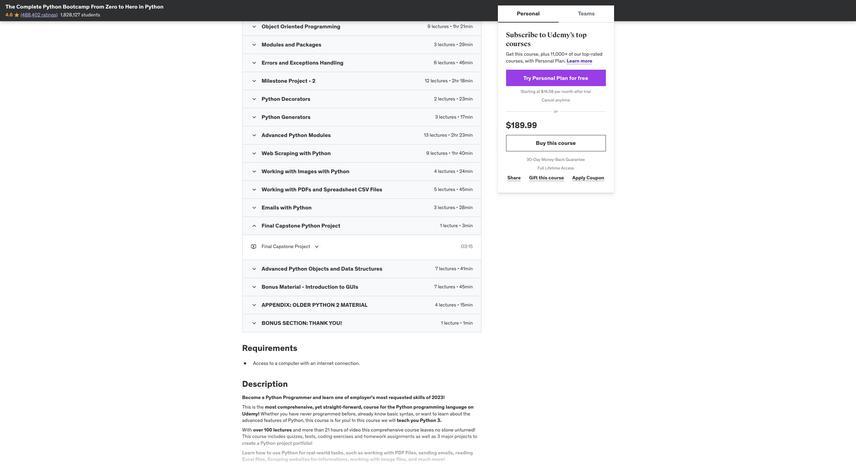 Task type: describe. For each thing, give the bounding box(es) containing it.
no
[[435, 427, 441, 433]]

to inside subscribe to udemy's top courses
[[540, 31, 546, 39]]

one
[[335, 395, 343, 401]]

18min
[[460, 78, 473, 84]]

3 for emails with python
[[434, 205, 437, 211]]

the inside 'whether you have never programmed before, already know basic syntax, or want to learn about the advanced features of python, this course is for you! in this course we will'
[[464, 411, 471, 417]]

share
[[508, 175, 521, 181]]

python down "want"
[[420, 418, 436, 424]]

computer
[[279, 360, 299, 367]]

python up ratings)
[[43, 3, 62, 10]]

buy this course button
[[506, 135, 606, 151]]

python up final capstone python project at the left top
[[293, 204, 312, 211]]

yet
[[315, 404, 322, 410]]

of inside get this course, plus 11,000+ of our top-rated courses, with personal plan.
[[569, 51, 573, 57]]

and down oriented
[[285, 41, 295, 48]]

python right in
[[145, 3, 164, 10]]

become
[[242, 395, 261, 401]]

with up image at the bottom of the page
[[384, 450, 394, 456]]

the complete python bootcamp from zero to hero in python
[[5, 3, 164, 10]]

advanced
[[242, 418, 263, 424]]

small image for working with images with python
[[251, 168, 258, 175]]

17min
[[461, 114, 473, 120]]

python decorators
[[262, 95, 311, 102]]

python up the web scraping with python
[[289, 132, 307, 139]]

small image for python decorators
[[251, 96, 258, 103]]

1hr for web scraping with python
[[452, 150, 458, 156]]

subscribe
[[506, 31, 538, 39]]

apply coupon button
[[571, 171, 606, 185]]

or inside 'whether you have never programmed before, already know basic syntax, or want to learn about the advanced features of python, this course is for you! in this course we will'
[[416, 411, 420, 417]]

whether
[[261, 411, 279, 417]]

oriented
[[281, 23, 304, 30]]

small image for appendix:
[[251, 302, 258, 309]]

become a python programmer and learn one of employer's most requested skills of 2023!
[[242, 395, 445, 401]]

lecture for final capstone python project
[[443, 223, 458, 229]]

with right images
[[318, 168, 330, 175]]

errors and exceptions handling
[[262, 59, 344, 66]]

learn inside 'whether you have never programmed before, already know basic syntax, or want to learn about the advanced features of python, this course is for you! in this course we will'
[[438, 411, 449, 417]]

and up quizzes,
[[293, 427, 301, 433]]

3 lectures • 28min
[[434, 205, 473, 211]]

over
[[253, 427, 263, 433]]

13 lectures • 2hr 23min
[[424, 132, 473, 138]]

quizzes,
[[287, 434, 304, 440]]

9 for web scraping with python
[[427, 150, 429, 156]]

3 inside and more than 21 hours of video this comprehensive course leaves no stone unturned! this course includes quizzes, tests, coding exercises and homework assignments as well as 3 major projects to create a python project portfolio!
[[438, 434, 440, 440]]

lectures for web scraping with python
[[431, 150, 448, 156]]

3 for modules and packages
[[434, 41, 437, 48]]

advanced python modules
[[262, 132, 331, 139]]

python down python decorators
[[262, 114, 280, 120]]

1 this from the top
[[242, 404, 251, 410]]

milestone project - 2
[[262, 77, 316, 84]]

and up yet
[[313, 395, 321, 401]]

requested
[[389, 395, 412, 401]]

tab list containing personal
[[498, 5, 614, 23]]

emails
[[262, 204, 279, 211]]

small image for emails with python
[[251, 205, 258, 211]]

4 for python
[[434, 168, 437, 174]]

$189.99 buy this course
[[506, 120, 576, 146]]

python down milestone
[[262, 95, 280, 102]]

employer's
[[350, 395, 375, 401]]

with inside get this course, plus 11,000+ of our top-rated courses, with personal plan.
[[525, 58, 534, 64]]

teams button
[[559, 5, 614, 22]]

the inside "most comprehensive, yet straight-forward, course for the python programming language on udemy!"
[[388, 404, 395, 410]]

tasks,
[[331, 450, 345, 456]]

emails,
[[438, 450, 455, 456]]

• for object oriented programming
[[450, 23, 452, 29]]

small image for bonus section: thank you!
[[251, 320, 258, 327]]

100
[[264, 427, 272, 433]]

bonus
[[262, 284, 278, 290]]

as inside learn how to use python for real-world tasks, such as working with pdf files, sending emails, reading excel files, scraping websites for informations, working with image files, and much more!
[[358, 450, 363, 456]]

for left free
[[570, 74, 577, 81]]

lectures for modules and packages
[[438, 41, 455, 48]]

buy
[[536, 140, 546, 146]]

comprehensive,
[[278, 404, 314, 410]]

to down requirements
[[270, 360, 274, 367]]

scraping inside learn how to use python for real-world tasks, such as working with pdf files, sending emails, reading excel files, scraping websites for informations, working with image files, and much more!
[[268, 457, 288, 463]]

our
[[574, 51, 581, 57]]

small image for advanced python modules
[[251, 132, 258, 139]]

- for material
[[302, 284, 304, 290]]

1 files, from the left
[[255, 457, 267, 463]]

small image for milestone
[[251, 78, 258, 85]]

1 vertical spatial working
[[350, 457, 369, 463]]

you!
[[342, 418, 351, 424]]

teams
[[578, 10, 595, 17]]

• for emails with python
[[457, 205, 458, 211]]

course down lifetime
[[549, 175, 564, 181]]

3 for python generators
[[435, 114, 438, 120]]

4 lectures • 15min
[[435, 302, 473, 308]]

apply coupon
[[573, 175, 605, 181]]

1 horizontal spatial a
[[262, 395, 265, 401]]

for up websites at the bottom of the page
[[299, 450, 306, 456]]

course down the teach you python 3.
[[405, 427, 419, 433]]

• for bonus section: thank you!
[[460, 320, 462, 326]]

exercises
[[334, 434, 354, 440]]

with right emails
[[280, 204, 292, 211]]

learn more link
[[567, 58, 593, 64]]

and right errors
[[279, 59, 289, 66]]

working for working with images with python
[[262, 168, 284, 175]]

1 23min from the top
[[460, 96, 473, 102]]

files,
[[406, 450, 418, 456]]

3.
[[437, 418, 442, 424]]

milestone
[[262, 77, 287, 84]]

lectures for working with pdfs and spreadsheet csv files
[[438, 186, 455, 193]]

this down never
[[306, 418, 314, 424]]

• for appendix: older python 2 material
[[458, 302, 459, 308]]

python up images
[[312, 150, 331, 157]]

9 for object oriented programming
[[428, 23, 431, 29]]

lectures for python decorators
[[438, 96, 455, 102]]

0 vertical spatial project
[[289, 77, 308, 84]]

you for whether
[[280, 411, 288, 417]]

cancel
[[542, 98, 555, 103]]

objects
[[309, 265, 329, 272]]

an
[[311, 360, 316, 367]]

modules and packages
[[262, 41, 322, 48]]

you!
[[329, 320, 342, 327]]

2 horizontal spatial as
[[431, 434, 436, 440]]

21min
[[460, 23, 473, 29]]

python inside and more than 21 hours of video this comprehensive course leaves no stone unturned! this course includes quizzes, tests, coding exercises and homework assignments as well as 3 major projects to create a python project portfolio!
[[261, 440, 276, 447]]

3min
[[462, 223, 473, 229]]

subscribe to udemy's top courses
[[506, 31, 587, 48]]

bonus material - introduction to guis
[[262, 284, 358, 290]]

12
[[425, 78, 430, 84]]

7 for advanced python objects and data structures
[[436, 266, 438, 272]]

lectures up the includes on the bottom of the page
[[273, 427, 292, 433]]

most inside "most comprehensive, yet straight-forward, course for the python programming language on udemy!"
[[265, 404, 277, 410]]

pdfs
[[298, 186, 311, 193]]

small image for modules and packages
[[251, 41, 258, 48]]

• for python decorators
[[457, 96, 458, 102]]

access inside 30-day money-back guarantee full lifetime access
[[561, 165, 574, 171]]

handling
[[320, 59, 344, 66]]

students
[[81, 12, 100, 18]]

is inside 'whether you have never programmed before, already know basic syntax, or want to learn about the advanced features of python, this course is for you! in this course we will'
[[330, 418, 334, 424]]

(488,402
[[21, 12, 40, 18]]

1 for bonus section: thank you!
[[441, 320, 443, 326]]

teach
[[397, 418, 410, 424]]

bonus
[[262, 320, 281, 327]]

and right pdfs
[[313, 186, 323, 193]]

syntax,
[[400, 411, 415, 417]]

13
[[424, 132, 429, 138]]

programmer
[[283, 395, 312, 401]]

7 lectures • 41min
[[436, 266, 473, 272]]

for inside 'whether you have never programmed before, already know basic syntax, or want to learn about the advanced features of python, this course is for you! in this course we will'
[[335, 418, 341, 424]]

at
[[537, 89, 540, 94]]

lifetime
[[545, 165, 560, 171]]

learn for learn more
[[567, 58, 580, 64]]

udemy!
[[242, 411, 260, 417]]

complete
[[16, 3, 42, 10]]

lectures for advanced python objects and data structures
[[439, 266, 457, 272]]

python down description
[[266, 395, 282, 401]]

images
[[298, 168, 317, 175]]

small image for working with pdfs and spreadsheet csv files
[[251, 186, 258, 193]]

how
[[256, 450, 266, 456]]

the
[[5, 3, 15, 10]]

0 vertical spatial scraping
[[275, 150, 298, 157]]

this right the in
[[357, 418, 365, 424]]

1 horizontal spatial as
[[416, 434, 421, 440]]

coding
[[318, 434, 332, 440]]

to left guis
[[339, 284, 345, 290]]

decorators
[[282, 95, 311, 102]]

get
[[506, 51, 514, 57]]

courses
[[506, 40, 531, 48]]

such
[[346, 450, 357, 456]]

• for modules and packages
[[457, 41, 458, 48]]

assignments
[[388, 434, 415, 440]]

7 for bonus material - introduction to guis
[[434, 284, 437, 290]]

0 horizontal spatial learn
[[322, 395, 334, 401]]

lectures for object oriented programming
[[432, 23, 449, 29]]

python up material
[[289, 265, 307, 272]]

2hr for milestone project - 2
[[452, 78, 459, 84]]

final for final capstone project
[[262, 244, 272, 250]]

course down know in the bottom of the page
[[366, 418, 380, 424]]

final for final capstone python project
[[262, 222, 274, 229]]

python up spreadsheet
[[331, 168, 350, 175]]

lectures for python generators
[[439, 114, 457, 120]]

course down 'programmed'
[[315, 418, 329, 424]]

python up show lecture description image
[[302, 222, 320, 229]]

programming
[[305, 23, 341, 30]]

know
[[375, 411, 386, 417]]

material
[[341, 302, 368, 308]]

03:15
[[461, 244, 473, 250]]

1 vertical spatial access
[[253, 360, 268, 367]]

a inside and more than 21 hours of video this comprehensive course leaves no stone unturned! this course includes quizzes, tests, coding exercises and homework assignments as well as 3 major projects to create a python project portfolio!
[[257, 440, 259, 447]]

2 for milestone project - 2
[[312, 77, 316, 84]]

1hr for object oriented programming
[[453, 23, 459, 29]]

projects
[[455, 434, 472, 440]]

$189.99
[[506, 120, 537, 131]]

0 vertical spatial xsmall image
[[251, 244, 256, 250]]

• for web scraping with python
[[449, 150, 451, 156]]



Task type: vqa. For each thing, say whether or not it's contained in the screenshot.
Money
no



Task type: locate. For each thing, give the bounding box(es) containing it.
7 up 7 lectures • 45min
[[436, 266, 438, 272]]

lectures for emails with python
[[438, 205, 455, 211]]

2 horizontal spatial the
[[464, 411, 471, 417]]

0 horizontal spatial a
[[257, 440, 259, 447]]

you for teach
[[411, 418, 419, 424]]

more up tests,
[[302, 427, 313, 433]]

1 horizontal spatial learn
[[567, 58, 580, 64]]

and left data
[[330, 265, 340, 272]]

you down syntax,
[[411, 418, 419, 424]]

0 horizontal spatial as
[[358, 450, 363, 456]]

1 vertical spatial 1hr
[[452, 150, 458, 156]]

2 advanced from the top
[[262, 265, 288, 272]]

• for advanced python modules
[[448, 132, 450, 138]]

2 45min from the top
[[460, 284, 473, 290]]

lectures for bonus material - introduction to guis
[[438, 284, 455, 290]]

this up udemy!
[[242, 404, 251, 410]]

4 small image from the top
[[251, 132, 258, 139]]

0 vertical spatial working
[[262, 168, 284, 175]]

0 vertical spatial 7
[[436, 266, 438, 272]]

much
[[418, 457, 431, 463]]

1 vertical spatial you
[[411, 418, 419, 424]]

3 small image from the top
[[251, 114, 258, 121]]

0 vertical spatial 4
[[434, 168, 437, 174]]

0 horizontal spatial you
[[280, 411, 288, 417]]

0 vertical spatial most
[[376, 395, 388, 401]]

10 small image from the top
[[251, 320, 258, 327]]

1 vertical spatial scraping
[[268, 457, 288, 463]]

scraping right web
[[275, 150, 298, 157]]

to right projects
[[473, 434, 478, 440]]

0 vertical spatial access
[[561, 165, 574, 171]]

with
[[525, 58, 534, 64], [300, 150, 311, 157], [285, 168, 297, 175], [318, 168, 330, 175], [285, 186, 297, 193], [280, 204, 292, 211], [300, 360, 309, 367], [384, 450, 394, 456], [370, 457, 380, 463]]

4 small image from the top
[[251, 223, 258, 230]]

of up exercises
[[344, 427, 348, 433]]

lectures right 5
[[438, 186, 455, 193]]

learn inside learn how to use python for real-world tasks, such as working with pdf files, sending emails, reading excel files, scraping websites for informations, working with image files, and much more!
[[242, 450, 255, 456]]

is up udemy!
[[252, 404, 256, 410]]

with left image at the bottom of the page
[[370, 457, 380, 463]]

small image
[[251, 23, 258, 30], [251, 41, 258, 48], [251, 96, 258, 103], [251, 132, 258, 139], [251, 150, 258, 157], [251, 168, 258, 175], [251, 186, 258, 193], [251, 205, 258, 211], [251, 266, 258, 273], [251, 320, 258, 327]]

the down on
[[464, 411, 471, 417]]

for left you!
[[335, 418, 341, 424]]

straight-
[[323, 404, 343, 410]]

video
[[349, 427, 361, 433]]

0 horizontal spatial learn
[[242, 450, 255, 456]]

1 vertical spatial 7
[[434, 284, 437, 290]]

working with images with python
[[262, 168, 350, 175]]

use
[[273, 450, 281, 456]]

advanced for advanced python modules
[[262, 132, 288, 139]]

2 this from the top
[[242, 434, 251, 440]]

1 vertical spatial 23min
[[460, 132, 473, 138]]

2 23min from the top
[[460, 132, 473, 138]]

lectures for appendix: older python 2 material
[[439, 302, 456, 308]]

6 small image from the top
[[251, 302, 258, 309]]

0 vertical spatial 23min
[[460, 96, 473, 102]]

• for milestone project - 2
[[449, 78, 451, 84]]

2 vertical spatial project
[[295, 244, 310, 250]]

0 vertical spatial 9
[[428, 23, 431, 29]]

features
[[264, 418, 282, 424]]

1 horizontal spatial or
[[554, 109, 558, 114]]

lectures right 6
[[438, 60, 455, 66]]

advanced for advanced python objects and data structures
[[262, 265, 288, 272]]

course up back
[[558, 140, 576, 146]]

1 vertical spatial capstone
[[273, 244, 294, 250]]

portfolio!
[[293, 440, 313, 447]]

lectures up 4 lectures • 15min
[[438, 284, 455, 290]]

0 vertical spatial 2
[[312, 77, 316, 84]]

0 horizontal spatial xsmall image
[[242, 360, 248, 367]]

1 horizontal spatial you
[[411, 418, 419, 424]]

• left 17min
[[458, 114, 459, 120]]

0 horizontal spatial or
[[416, 411, 420, 417]]

9 lectures • 1hr 40min
[[427, 150, 473, 156]]

45min for working with pdfs and spreadsheet csv files
[[460, 186, 473, 193]]

1 vertical spatial project
[[322, 222, 341, 229]]

more inside and more than 21 hours of video this comprehensive course leaves no stone unturned! this course includes quizzes, tests, coding exercises and homework assignments as well as 3 major projects to create a python project portfolio!
[[302, 427, 313, 433]]

0 vertical spatial 1hr
[[453, 23, 459, 29]]

guis
[[346, 284, 358, 290]]

2023!
[[432, 395, 445, 401]]

of left python,
[[283, 418, 287, 424]]

course up already
[[364, 404, 379, 410]]

0 horizontal spatial more
[[302, 427, 313, 433]]

and down files,
[[409, 457, 417, 463]]

1 advanced from the top
[[262, 132, 288, 139]]

23min down 18min on the top right of the page
[[460, 96, 473, 102]]

xsmall image up description
[[242, 360, 248, 367]]

0 vertical spatial -
[[309, 77, 311, 84]]

lectures right 12
[[431, 78, 448, 84]]

you inside 'whether you have never programmed before, already know basic syntax, or want to learn about the advanced features of python, this course is for you! in this course we will'
[[280, 411, 288, 417]]

with left pdfs
[[285, 186, 297, 193]]

2 working from the top
[[262, 186, 284, 193]]

1 horizontal spatial -
[[309, 77, 311, 84]]

1 horizontal spatial files,
[[396, 457, 407, 463]]

websites
[[289, 457, 310, 463]]

includes
[[268, 434, 286, 440]]

1 vertical spatial personal
[[536, 58, 554, 64]]

forward,
[[343, 404, 363, 410]]

capstone
[[276, 222, 300, 229], [273, 244, 294, 250]]

programming
[[414, 404, 445, 410]]

7 up 4 lectures • 15min
[[434, 284, 437, 290]]

plan.
[[555, 58, 566, 64]]

3 down no
[[438, 434, 440, 440]]

1 horizontal spatial access
[[561, 165, 574, 171]]

0 vertical spatial modules
[[262, 41, 284, 48]]

older
[[293, 302, 311, 308]]

• for final capstone python project
[[459, 223, 461, 229]]

7 small image from the top
[[251, 186, 258, 193]]

tab list
[[498, 5, 614, 23]]

3 up 13 lectures • 2hr 23min
[[435, 114, 438, 120]]

the up udemy!
[[257, 404, 264, 410]]

1 horizontal spatial xsmall image
[[251, 244, 256, 250]]

1 small image from the top
[[251, 60, 258, 66]]

anytime
[[556, 98, 570, 103]]

of inside and more than 21 hours of video this comprehensive course leaves no stone unturned! this course includes quizzes, tests, coding exercises and homework assignments as well as 3 major projects to create a python project portfolio!
[[344, 427, 348, 433]]

1min
[[463, 320, 473, 326]]

lectures down 5 lectures • 45min
[[438, 205, 455, 211]]

0 horizontal spatial -
[[302, 284, 304, 290]]

to inside and more than 21 hours of video this comprehensive course leaves no stone unturned! this course includes quizzes, tests, coding exercises and homework assignments as well as 3 major projects to create a python project portfolio!
[[473, 434, 478, 440]]

0 vertical spatial you
[[280, 411, 288, 417]]

0 vertical spatial 1
[[440, 223, 442, 229]]

1 vertical spatial 4
[[435, 302, 438, 308]]

5 small image from the top
[[251, 284, 258, 291]]

1 horizontal spatial the
[[388, 404, 395, 410]]

you left have
[[280, 411, 288, 417]]

2hr down 3 lectures • 17min
[[451, 132, 458, 138]]

capstone down emails with python
[[276, 222, 300, 229]]

show lecture description image
[[314, 244, 321, 250]]

from
[[91, 3, 104, 10]]

python up syntax,
[[396, 404, 413, 410]]

before,
[[342, 411, 357, 417]]

small image for web scraping with python
[[251, 150, 258, 157]]

8 small image from the top
[[251, 205, 258, 211]]

and more than 21 hours of video this comprehensive course leaves no stone unturned! this course includes quizzes, tests, coding exercises and homework assignments as well as 3 major projects to create a python project portfolio!
[[242, 427, 478, 447]]

personal up subscribe
[[517, 10, 540, 17]]

files,
[[255, 457, 267, 463], [396, 457, 407, 463]]

major
[[441, 434, 454, 440]]

1 down 4 lectures • 15min
[[441, 320, 443, 326]]

personal inside get this course, plus 11,000+ of our top-rated courses, with personal plan.
[[536, 58, 554, 64]]

for inside "most comprehensive, yet straight-forward, course for the python programming language on udemy!"
[[380, 404, 387, 410]]

23min
[[460, 96, 473, 102], [460, 132, 473, 138]]

1 vertical spatial or
[[416, 411, 420, 417]]

working down such
[[350, 457, 369, 463]]

sending
[[419, 450, 437, 456]]

lectures up 3 lectures • 29min
[[432, 23, 449, 29]]

or up the teach you python 3.
[[416, 411, 420, 417]]

2 small image from the top
[[251, 41, 258, 48]]

2hr left 18min on the top right of the page
[[452, 78, 459, 84]]

• left 18min on the top right of the page
[[449, 78, 451, 84]]

learn for learn how to use python for real-world tasks, such as working with pdf files, sending emails, reading excel files, scraping websites for informations, working with image files, and much more!
[[242, 450, 255, 456]]

try
[[524, 74, 532, 81]]

description
[[242, 379, 288, 389]]

1 horizontal spatial 2
[[336, 302, 340, 308]]

15min
[[461, 302, 473, 308]]

• left 24min
[[457, 168, 458, 174]]

- right material
[[302, 284, 304, 290]]

lectures for milestone project - 2
[[431, 78, 448, 84]]

1,828,127 students
[[60, 12, 100, 18]]

capstone for project
[[273, 244, 294, 250]]

9 small image from the top
[[251, 266, 258, 273]]

small image for errors
[[251, 60, 258, 66]]

1 vertical spatial is
[[330, 418, 334, 424]]

of right skills
[[426, 395, 431, 401]]

most up whether
[[265, 404, 277, 410]]

2hr for advanced python modules
[[451, 132, 458, 138]]

more for learn
[[581, 58, 593, 64]]

course inside $189.99 buy this course
[[558, 140, 576, 146]]

1 vertical spatial most
[[265, 404, 277, 410]]

per
[[555, 89, 561, 94]]

1 vertical spatial advanced
[[262, 265, 288, 272]]

small image for python
[[251, 114, 258, 121]]

0 vertical spatial or
[[554, 109, 558, 114]]

and inside learn how to use python for real-world tasks, such as working with pdf files, sending emails, reading excel files, scraping websites for informations, working with image files, and much more!
[[409, 457, 417, 463]]

excel
[[242, 457, 254, 463]]

personal up $16.58 at the top
[[533, 74, 556, 81]]

1 final from the top
[[262, 222, 274, 229]]

2 vertical spatial a
[[257, 440, 259, 447]]

2 small image from the top
[[251, 78, 258, 85]]

for down real-
[[311, 457, 317, 463]]

try personal plan for free link
[[506, 70, 606, 86]]

2 right python
[[336, 302, 340, 308]]

trial
[[584, 89, 591, 94]]

1 vertical spatial -
[[302, 284, 304, 290]]

programmed
[[313, 411, 341, 417]]

1 horizontal spatial modules
[[309, 132, 331, 139]]

2 final from the top
[[262, 244, 272, 250]]

0 horizontal spatial access
[[253, 360, 268, 367]]

modules down object
[[262, 41, 284, 48]]

• up 9 lectures • 1hr 40min
[[448, 132, 450, 138]]

1 vertical spatial xsmall image
[[242, 360, 248, 367]]

0 vertical spatial working
[[364, 450, 383, 456]]

errors
[[262, 59, 278, 66]]

1 vertical spatial 1
[[441, 320, 443, 326]]

1 vertical spatial this
[[242, 434, 251, 440]]

language
[[446, 404, 467, 410]]

with down course,
[[525, 58, 534, 64]]

a
[[275, 360, 278, 367], [262, 395, 265, 401], [257, 440, 259, 447]]

python inside "most comprehensive, yet straight-forward, course for the python programming language on udemy!"
[[396, 404, 413, 410]]

0 vertical spatial personal
[[517, 10, 540, 17]]

have
[[289, 411, 299, 417]]

0 vertical spatial more
[[581, 58, 593, 64]]

28min
[[459, 205, 473, 211]]

for
[[570, 74, 577, 81], [380, 404, 387, 410], [335, 418, 341, 424], [299, 450, 306, 456], [311, 457, 317, 463]]

29min
[[459, 41, 473, 48]]

$16.58
[[541, 89, 554, 94]]

appendix:
[[262, 302, 291, 308]]

• for advanced python objects and data structures
[[458, 266, 459, 272]]

2 files, from the left
[[396, 457, 407, 463]]

1 small image from the top
[[251, 23, 258, 30]]

introduction
[[306, 284, 338, 290]]

as left well
[[416, 434, 421, 440]]

learn up 3.
[[438, 411, 449, 417]]

1 for final capstone python project
[[440, 223, 442, 229]]

lectures down 12 lectures • 2hr 18min
[[438, 96, 455, 102]]

course inside "most comprehensive, yet straight-forward, course for the python programming language on udemy!"
[[364, 404, 379, 410]]

this right buy
[[547, 140, 557, 146]]

this is the
[[242, 404, 265, 410]]

0 horizontal spatial is
[[252, 404, 256, 410]]

with left images
[[285, 168, 297, 175]]

lecture for bonus section: thank you!
[[444, 320, 459, 326]]

1 down 3 lectures • 28min
[[440, 223, 442, 229]]

bonus section: thank you!
[[262, 320, 342, 327]]

a right become
[[262, 395, 265, 401]]

course down the over
[[252, 434, 267, 440]]

0 vertical spatial 2hr
[[452, 78, 459, 84]]

of inside 'whether you have never programmed before, already know basic syntax, or want to learn about the advanced features of python, this course is for you! in this course we will'
[[283, 418, 287, 424]]

4 up 5
[[434, 168, 437, 174]]

with up working with images with python on the left of page
[[300, 150, 311, 157]]

share button
[[506, 171, 522, 185]]

1 vertical spatial lecture
[[444, 320, 459, 326]]

3 down 5
[[434, 205, 437, 211]]

pdf
[[395, 450, 405, 456]]

0 vertical spatial final
[[262, 222, 274, 229]]

1 vertical spatial learn
[[438, 411, 449, 417]]

0 vertical spatial capstone
[[276, 222, 300, 229]]

5 small image from the top
[[251, 150, 258, 157]]

final capstone project
[[262, 244, 310, 250]]

6 small image from the top
[[251, 168, 258, 175]]

0 horizontal spatial most
[[265, 404, 277, 410]]

with over 100 lectures
[[242, 427, 292, 433]]

• left 29min at the top of page
[[457, 41, 458, 48]]

1 horizontal spatial most
[[376, 395, 388, 401]]

• for python generators
[[458, 114, 459, 120]]

personal down plus in the right of the page
[[536, 58, 554, 64]]

0 vertical spatial 45min
[[460, 186, 473, 193]]

more for and
[[302, 427, 313, 433]]

0 horizontal spatial modules
[[262, 41, 284, 48]]

and down video
[[355, 434, 363, 440]]

well
[[422, 434, 430, 440]]

this right gift
[[539, 175, 548, 181]]

1 vertical spatial final
[[262, 244, 272, 250]]

data
[[341, 265, 354, 272]]

1 working from the top
[[262, 168, 284, 175]]

• for errors and exceptions handling
[[457, 60, 458, 66]]

• for bonus material - introduction to guis
[[457, 284, 458, 290]]

lectures
[[432, 23, 449, 29], [438, 41, 455, 48], [438, 60, 455, 66], [431, 78, 448, 84], [438, 96, 455, 102], [439, 114, 457, 120], [430, 132, 447, 138], [431, 150, 448, 156], [438, 168, 456, 174], [438, 186, 455, 193], [438, 205, 455, 211], [439, 266, 457, 272], [438, 284, 455, 290], [439, 302, 456, 308], [273, 427, 292, 433]]

xsmall image left final capstone project
[[251, 244, 256, 250]]

4 for material
[[435, 302, 438, 308]]

• for working with images with python
[[457, 168, 458, 174]]

lectures for errors and exceptions handling
[[438, 60, 455, 66]]

24min
[[460, 168, 473, 174]]

0 vertical spatial lecture
[[443, 223, 458, 229]]

try personal plan for free
[[524, 74, 589, 81]]

23min up 40min
[[460, 132, 473, 138]]

gift this course
[[529, 175, 564, 181]]

1 vertical spatial 9
[[427, 150, 429, 156]]

small image
[[251, 60, 258, 66], [251, 78, 258, 85], [251, 114, 258, 121], [251, 223, 258, 230], [251, 284, 258, 291], [251, 302, 258, 309]]

capstone for python
[[276, 222, 300, 229]]

this inside $189.99 buy this course
[[547, 140, 557, 146]]

this inside get this course, plus 11,000+ of our top-rated courses, with personal plan.
[[515, 51, 523, 57]]

this up courses,
[[515, 51, 523, 57]]

working up image at the bottom of the page
[[364, 450, 383, 456]]

3 up 6
[[434, 41, 437, 48]]

we
[[382, 418, 388, 424]]

access to a computer with an internet connection.
[[253, 360, 360, 367]]

small image for object oriented programming
[[251, 23, 258, 30]]

learn
[[322, 395, 334, 401], [438, 411, 449, 417]]

course,
[[524, 51, 540, 57]]

with left an
[[300, 360, 309, 367]]

0 vertical spatial learn
[[322, 395, 334, 401]]

0 horizontal spatial files,
[[255, 457, 267, 463]]

0 vertical spatial a
[[275, 360, 278, 367]]

6
[[434, 60, 437, 66]]

1 vertical spatial learn
[[242, 450, 255, 456]]

1 vertical spatial more
[[302, 427, 313, 433]]

python inside learn how to use python for real-world tasks, such as working with pdf files, sending emails, reading excel files, scraping websites for informations, working with image files, and much more!
[[282, 450, 298, 456]]

2 horizontal spatial 2
[[434, 96, 437, 102]]

45min for bonus material - introduction to guis
[[460, 284, 473, 290]]

files, down pdf
[[396, 457, 407, 463]]

xsmall image
[[251, 244, 256, 250], [242, 360, 248, 367]]

0 vertical spatial advanced
[[262, 132, 288, 139]]

1 vertical spatial working
[[262, 186, 284, 193]]

1 vertical spatial modules
[[309, 132, 331, 139]]

0 vertical spatial learn
[[567, 58, 580, 64]]

small image for advanced python objects and data structures
[[251, 266, 258, 273]]

lectures down 9 lectures • 1hr 21min at top
[[438, 41, 455, 48]]

structures
[[355, 265, 383, 272]]

12 lectures • 2hr 18min
[[425, 78, 473, 84]]

learn down our
[[567, 58, 580, 64]]

course
[[558, 140, 576, 146], [549, 175, 564, 181], [364, 404, 379, 410], [315, 418, 329, 424], [366, 418, 380, 424], [405, 427, 419, 433], [252, 434, 267, 440]]

•
[[450, 23, 452, 29], [457, 41, 458, 48], [457, 60, 458, 66], [449, 78, 451, 84], [457, 96, 458, 102], [458, 114, 459, 120], [448, 132, 450, 138], [449, 150, 451, 156], [457, 168, 458, 174], [457, 186, 458, 193], [457, 205, 458, 211], [459, 223, 461, 229], [458, 266, 459, 272], [457, 284, 458, 290], [458, 302, 459, 308], [460, 320, 462, 326]]

to inside 'whether you have never programmed before, already know basic syntax, or want to learn about the advanced features of python, this course is for you! in this course we will'
[[433, 411, 437, 417]]

free
[[578, 74, 589, 81]]

1 45min from the top
[[460, 186, 473, 193]]

6 lectures • 46min
[[434, 60, 473, 66]]

create
[[242, 440, 256, 447]]

lectures for working with images with python
[[438, 168, 456, 174]]

2 vertical spatial 2
[[336, 302, 340, 308]]

1 horizontal spatial more
[[581, 58, 593, 64]]

• left 3min
[[459, 223, 461, 229]]

small image for final
[[251, 223, 258, 230]]

1 vertical spatial a
[[262, 395, 265, 401]]

access down requirements
[[253, 360, 268, 367]]

- for project
[[309, 77, 311, 84]]

2 horizontal spatial a
[[275, 360, 278, 367]]

1 lecture • 3min
[[440, 223, 473, 229]]

personal inside button
[[517, 10, 540, 17]]

as right such
[[358, 450, 363, 456]]

small image for bonus
[[251, 284, 258, 291]]

most
[[376, 395, 388, 401], [265, 404, 277, 410]]

0 vertical spatial this
[[242, 404, 251, 410]]

lectures for advanced python modules
[[430, 132, 447, 138]]

python down project
[[282, 450, 298, 456]]

1 vertical spatial 45min
[[460, 284, 473, 290]]

lectures down 13 lectures • 2hr 23min
[[431, 150, 448, 156]]

to right zero
[[119, 3, 124, 10]]

and
[[285, 41, 295, 48], [279, 59, 289, 66], [313, 186, 323, 193], [330, 265, 340, 272], [313, 395, 321, 401], [293, 427, 301, 433], [355, 434, 363, 440], [409, 457, 417, 463]]

than
[[314, 427, 324, 433]]

1 vertical spatial 2
[[434, 96, 437, 102]]

advanced up bonus
[[262, 265, 288, 272]]

will
[[389, 418, 396, 424]]

0 vertical spatial is
[[252, 404, 256, 410]]

• down 7 lectures • 41min
[[457, 284, 458, 290]]

of right the one
[[345, 395, 349, 401]]

1 horizontal spatial learn
[[438, 411, 449, 417]]

0 horizontal spatial the
[[257, 404, 264, 410]]

the up basic
[[388, 404, 395, 410]]

this inside and more than 21 hours of video this comprehensive course leaves no stone unturned! this course includes quizzes, tests, coding exercises and homework assignments as well as 3 major projects to create a python project portfolio!
[[242, 434, 251, 440]]

1hr left 21min
[[453, 23, 459, 29]]

2 vertical spatial personal
[[533, 74, 556, 81]]

top
[[576, 31, 587, 39]]

2 for appendix: older python 2 material
[[336, 302, 340, 308]]

1 horizontal spatial is
[[330, 418, 334, 424]]

working for working with pdfs and spreadsheet csv files
[[262, 186, 284, 193]]

this inside and more than 21 hours of video this comprehensive course leaves no stone unturned! this course includes quizzes, tests, coding exercises and homework assignments as well as 3 major projects to create a python project portfolio!
[[362, 427, 370, 433]]

in
[[139, 3, 144, 10]]

3 small image from the top
[[251, 96, 258, 103]]

45min down 24min
[[460, 186, 473, 193]]

full
[[538, 165, 544, 171]]

as right well
[[431, 434, 436, 440]]

lecture
[[443, 223, 458, 229], [444, 320, 459, 326]]

• for working with pdfs and spreadsheet csv files
[[457, 186, 458, 193]]

starting
[[521, 89, 536, 94]]

• down 4 lectures • 24min
[[457, 186, 458, 193]]

to inside learn how to use python for real-world tasks, such as working with pdf files, sending emails, reading excel files, scraping websites for informations, working with image files, and much more!
[[267, 450, 272, 456]]



